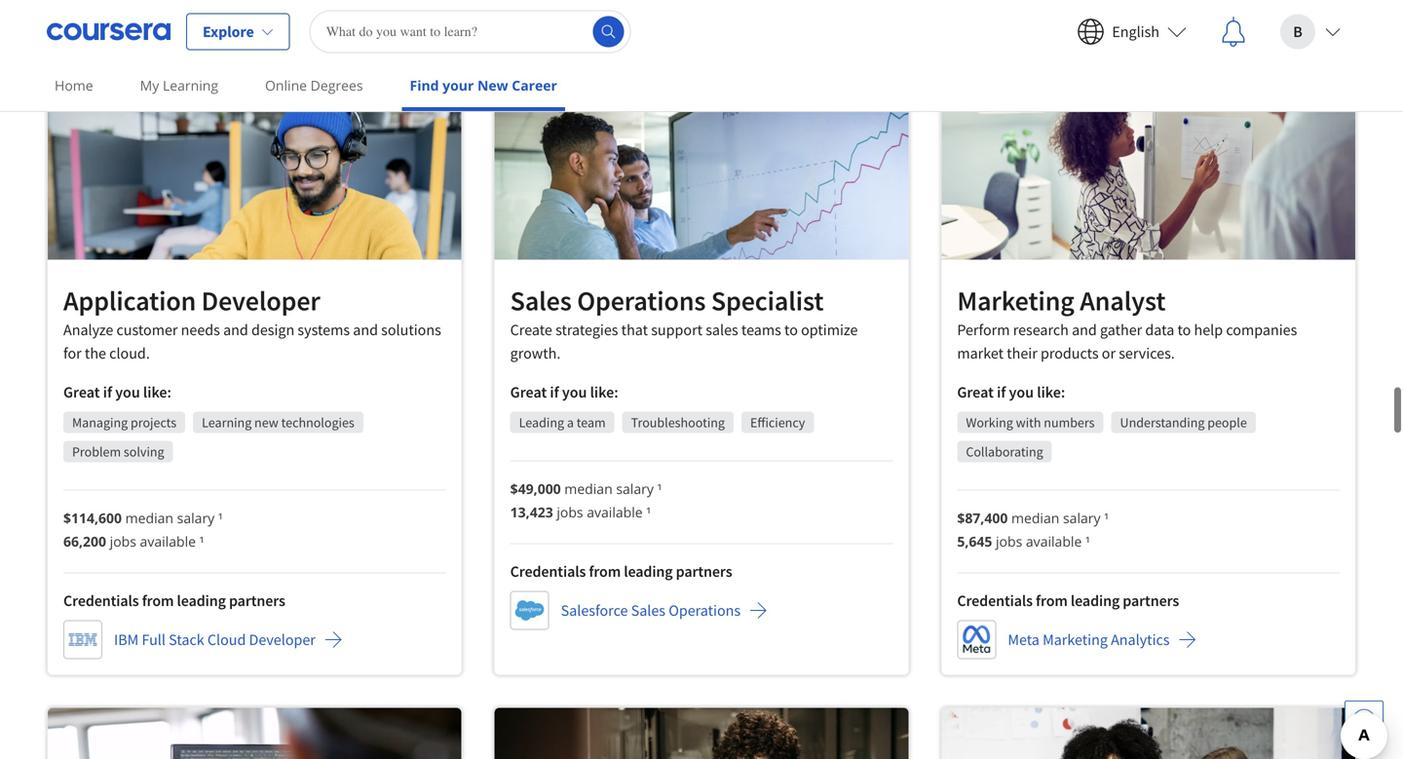 Task type: locate. For each thing, give the bounding box(es) containing it.
2 and from the left
[[353, 320, 378, 340]]

1 horizontal spatial you
[[562, 383, 587, 402]]

1 horizontal spatial like:
[[590, 383, 619, 402]]

like: for sales
[[590, 383, 619, 402]]

0 vertical spatial developer
[[201, 284, 321, 318]]

salesforce
[[1008, 11, 1075, 31], [561, 601, 628, 620]]

partners for developer
[[229, 591, 285, 611]]

explore
[[203, 22, 254, 41]]

developer right cloud
[[249, 630, 316, 650]]

troubleshooting
[[631, 414, 725, 431]]

leading up meta marketing analytics
[[1071, 591, 1120, 611]]

great up managing
[[63, 383, 100, 402]]

or
[[1102, 344, 1116, 363]]

find your new career
[[410, 76, 558, 95]]

jobs inside $49,000 median salary ¹ 13,423 jobs available ¹
[[557, 503, 584, 522]]

1 vertical spatial marketing
[[1043, 630, 1108, 650]]

median right $49,000
[[565, 480, 613, 498]]

2 horizontal spatial great if you like:
[[958, 383, 1066, 402]]

0 horizontal spatial salary
[[177, 509, 215, 527]]

jobs for perform
[[996, 532, 1023, 551]]

if up managing
[[103, 383, 112, 402]]

you for sales
[[562, 383, 587, 402]]

0 horizontal spatial salesforce
[[561, 601, 628, 620]]

salary inside $87,400 median salary ¹ 5,645 jobs available ¹
[[1064, 509, 1101, 527]]

available right 5,645
[[1026, 532, 1082, 551]]

developer up design
[[201, 284, 321, 318]]

sales for salesforce sales development representative
[[1079, 11, 1113, 31]]

0 horizontal spatial like:
[[143, 383, 172, 402]]

from
[[589, 562, 621, 581], [142, 591, 174, 611], [1036, 591, 1068, 611]]

from for perform
[[1036, 591, 1068, 611]]

0 vertical spatial marketing
[[958, 284, 1075, 318]]

1 like: from the left
[[143, 383, 172, 402]]

from up the 'salesforce sales operations' link
[[589, 562, 621, 581]]

ibm full stack cloud developer
[[114, 630, 316, 650]]

1 horizontal spatial salesforce
[[1008, 11, 1075, 31]]

available
[[587, 503, 643, 522], [140, 532, 196, 551], [1026, 532, 1082, 551]]

1 to from the left
[[785, 320, 798, 340]]

partners for analyst
[[1123, 591, 1180, 611]]

3 and from the left
[[1072, 320, 1098, 340]]

1 you from the left
[[115, 383, 140, 402]]

credentials for analyze
[[63, 591, 139, 611]]

2 horizontal spatial credentials
[[958, 591, 1033, 611]]

2 horizontal spatial from
[[1036, 591, 1068, 611]]

coursera image
[[47, 16, 171, 47]]

1 vertical spatial developer
[[249, 630, 316, 650]]

2 vertical spatial sales
[[631, 601, 666, 620]]

2 to from the left
[[1178, 320, 1192, 340]]

developer
[[201, 284, 321, 318], [249, 630, 316, 650]]

you
[[115, 383, 140, 402], [562, 383, 587, 402], [1010, 383, 1034, 402]]

application
[[63, 284, 196, 318]]

the
[[85, 344, 106, 363]]

available inside $49,000 median salary ¹ 13,423 jobs available ¹
[[587, 503, 643, 522]]

2 horizontal spatial median
[[1012, 509, 1060, 527]]

from up full
[[142, 591, 174, 611]]

2 horizontal spatial partners
[[1123, 591, 1180, 611]]

0 vertical spatial operations
[[577, 284, 706, 318]]

home link
[[47, 63, 101, 107]]

credentials from leading partners for specialist
[[511, 562, 733, 581]]

median inside $49,000 median salary ¹ 13,423 jobs available ¹
[[565, 480, 613, 498]]

available inside $114,600 median salary ¹ 66,200 jobs available ¹
[[140, 532, 196, 551]]

¹
[[658, 480, 662, 498], [647, 503, 651, 522], [218, 509, 223, 527], [1105, 509, 1110, 527], [199, 532, 204, 551], [1086, 532, 1091, 551]]

0 horizontal spatial to
[[785, 320, 798, 340]]

2 horizontal spatial you
[[1010, 383, 1034, 402]]

sales for salesforce sales operations
[[631, 601, 666, 620]]

to left help
[[1178, 320, 1192, 340]]

2 horizontal spatial jobs
[[996, 532, 1023, 551]]

and right needs
[[223, 320, 248, 340]]

to
[[785, 320, 798, 340], [1178, 320, 1192, 340]]

1 horizontal spatial and
[[353, 320, 378, 340]]

companies
[[1227, 320, 1298, 340]]

1 horizontal spatial great
[[511, 383, 547, 402]]

3 you from the left
[[1010, 383, 1034, 402]]

salary inside $49,000 median salary ¹ 13,423 jobs available ¹
[[616, 480, 654, 498]]

credentials down 13,423
[[511, 562, 586, 581]]

0 horizontal spatial and
[[223, 320, 248, 340]]

marketing up research
[[958, 284, 1075, 318]]

median right $87,400 on the right bottom of page
[[1012, 509, 1060, 527]]

0 horizontal spatial sales
[[511, 284, 572, 318]]

1 great if you like: from the left
[[63, 383, 172, 402]]

salary for analyze
[[177, 509, 215, 527]]

great if you like: up leading a team
[[511, 383, 619, 402]]

available for perform
[[1026, 532, 1082, 551]]

if up leading a team
[[550, 383, 559, 402]]

What do you want to learn? text field
[[310, 10, 631, 53]]

degrees
[[311, 76, 363, 95]]

1 horizontal spatial great if you like:
[[511, 383, 619, 402]]

if up working
[[997, 383, 1006, 402]]

gather
[[1101, 320, 1143, 340]]

0 horizontal spatial leading
[[177, 591, 226, 611]]

1 horizontal spatial if
[[550, 383, 559, 402]]

developer inside application developer analyze customer needs and design systems and solutions for the cloud.
[[201, 284, 321, 318]]

learning left new
[[202, 414, 252, 431]]

people
[[1208, 414, 1248, 431]]

salary inside $114,600 median salary ¹ 66,200 jobs available ¹
[[177, 509, 215, 527]]

leading up salesforce sales operations
[[624, 562, 673, 581]]

great for application developer
[[63, 383, 100, 402]]

2 horizontal spatial credentials from leading partners
[[958, 591, 1180, 611]]

1 vertical spatial salesforce
[[561, 601, 628, 620]]

salary for specialist
[[616, 480, 654, 498]]

to right teams
[[785, 320, 798, 340]]

1 horizontal spatial credentials from leading partners
[[511, 562, 733, 581]]

jobs inside $114,600 median salary ¹ 66,200 jobs available ¹
[[110, 532, 136, 551]]

2 horizontal spatial great
[[958, 383, 994, 402]]

leading
[[519, 414, 565, 431]]

leading for perform
[[1071, 591, 1120, 611]]

development
[[1116, 11, 1204, 31]]

their
[[1007, 344, 1038, 363]]

3 great if you like: from the left
[[958, 383, 1066, 402]]

13,423
[[511, 503, 553, 522]]

marketing
[[958, 284, 1075, 318], [1043, 630, 1108, 650]]

1 horizontal spatial to
[[1178, 320, 1192, 340]]

leading a team
[[519, 414, 606, 431]]

developer inside ibm full stack cloud developer link
[[249, 630, 316, 650]]

jobs right 66,200
[[110, 532, 136, 551]]

1 horizontal spatial median
[[565, 480, 613, 498]]

2 horizontal spatial sales
[[1079, 11, 1113, 31]]

3 like: from the left
[[1038, 383, 1066, 402]]

0 horizontal spatial from
[[142, 591, 174, 611]]

partners
[[676, 562, 733, 581], [229, 591, 285, 611], [1123, 591, 1180, 611]]

you up a
[[562, 383, 587, 402]]

like:
[[143, 383, 172, 402], [590, 383, 619, 402], [1038, 383, 1066, 402]]

1 horizontal spatial jobs
[[557, 503, 584, 522]]

available right 66,200
[[140, 532, 196, 551]]

jobs right 13,423
[[557, 503, 584, 522]]

solutions
[[381, 320, 441, 340]]

projects
[[131, 414, 177, 431]]

available right 13,423
[[587, 503, 643, 522]]

0 horizontal spatial if
[[103, 383, 112, 402]]

marketing inside marketing analyst perform research and gather data to help companies market their products or services.
[[958, 284, 1075, 318]]

credentials for specialist
[[511, 562, 586, 581]]

0 horizontal spatial jobs
[[110, 532, 136, 551]]

2 horizontal spatial salary
[[1064, 509, 1101, 527]]

0 horizontal spatial available
[[140, 532, 196, 551]]

0 horizontal spatial credentials from leading partners
[[63, 591, 285, 611]]

0 horizontal spatial great
[[63, 383, 100, 402]]

career
[[512, 76, 558, 95]]

2 great if you like: from the left
[[511, 383, 619, 402]]

your
[[443, 76, 474, 95]]

learning right my
[[163, 76, 218, 95]]

1 horizontal spatial credentials
[[511, 562, 586, 581]]

0 vertical spatial salesforce
[[1008, 11, 1075, 31]]

credentials up the ibm
[[63, 591, 139, 611]]

ibm full stack cloud developer link
[[63, 620, 343, 659]]

credentials from leading partners up the meta marketing analytics link
[[958, 591, 1180, 611]]

great up leading at the left bottom of the page
[[511, 383, 547, 402]]

2 you from the left
[[562, 383, 587, 402]]

partners up cloud
[[229, 591, 285, 611]]

jobs inside $87,400 median salary ¹ 5,645 jobs available ¹
[[996, 532, 1023, 551]]

credentials from leading partners up the 'salesforce sales operations' link
[[511, 562, 733, 581]]

median
[[565, 480, 613, 498], [125, 509, 174, 527], [1012, 509, 1060, 527]]

from for specialist
[[589, 562, 621, 581]]

great if you like: for marketing
[[958, 383, 1066, 402]]

available for analyze
[[140, 532, 196, 551]]

1 horizontal spatial partners
[[676, 562, 733, 581]]

research
[[1014, 320, 1069, 340]]

optimize
[[801, 320, 858, 340]]

like: up team
[[590, 383, 619, 402]]

and up "products" on the top of page
[[1072, 320, 1098, 340]]

jobs for specialist
[[557, 503, 584, 522]]

2 horizontal spatial leading
[[1071, 591, 1120, 611]]

and inside marketing analyst perform research and gather data to help companies market their products or services.
[[1072, 320, 1098, 340]]

online degrees link
[[257, 63, 371, 107]]

jobs
[[557, 503, 584, 522], [110, 532, 136, 551], [996, 532, 1023, 551]]

0 horizontal spatial median
[[125, 509, 174, 527]]

operations
[[577, 284, 706, 318], [669, 601, 741, 620]]

median inside $114,600 median salary ¹ 66,200 jobs available ¹
[[125, 509, 174, 527]]

2 horizontal spatial if
[[997, 383, 1006, 402]]

find
[[410, 76, 439, 95]]

you up with
[[1010, 383, 1034, 402]]

representative
[[1207, 11, 1305, 31]]

salary
[[616, 480, 654, 498], [177, 509, 215, 527], [1064, 509, 1101, 527]]

1 horizontal spatial sales
[[631, 601, 666, 620]]

from up the meta marketing analytics link
[[1036, 591, 1068, 611]]

2 horizontal spatial and
[[1072, 320, 1098, 340]]

leading up ibm full stack cloud developer link
[[177, 591, 226, 611]]

1 horizontal spatial available
[[587, 503, 643, 522]]

working
[[966, 414, 1014, 431]]

new
[[478, 76, 509, 95]]

credentials up meta
[[958, 591, 1033, 611]]

great if you like: up managing projects
[[63, 383, 172, 402]]

median for perform
[[1012, 509, 1060, 527]]

median for analyze
[[125, 509, 174, 527]]

3 great from the left
[[958, 383, 994, 402]]

like: up the numbers
[[1038, 383, 1066, 402]]

application developer analyze customer needs and design systems and solutions for the cloud.
[[63, 284, 441, 363]]

$114,600
[[63, 509, 122, 527]]

1 horizontal spatial from
[[589, 562, 621, 581]]

credentials from leading partners up stack
[[63, 591, 285, 611]]

0 horizontal spatial you
[[115, 383, 140, 402]]

managing
[[72, 414, 128, 431]]

great up working
[[958, 383, 994, 402]]

0 horizontal spatial great if you like:
[[63, 383, 172, 402]]

1 vertical spatial sales
[[511, 284, 572, 318]]

sales
[[1079, 11, 1113, 31], [511, 284, 572, 318], [631, 601, 666, 620]]

3 if from the left
[[997, 383, 1006, 402]]

great for sales operations specialist
[[511, 383, 547, 402]]

2 like: from the left
[[590, 383, 619, 402]]

from for analyze
[[142, 591, 174, 611]]

1 great from the left
[[63, 383, 100, 402]]

median right $114,600
[[125, 509, 174, 527]]

2 great from the left
[[511, 383, 547, 402]]

and right systems
[[353, 320, 378, 340]]

median inside $87,400 median salary ¹ 5,645 jobs available ¹
[[1012, 509, 1060, 527]]

if for application
[[103, 383, 112, 402]]

jobs right 5,645
[[996, 532, 1023, 551]]

marketing analyst image
[[942, 89, 1356, 260]]

0 horizontal spatial partners
[[229, 591, 285, 611]]

managing projects
[[72, 414, 177, 431]]

meta marketing analytics link
[[958, 620, 1198, 659]]

2 horizontal spatial available
[[1026, 532, 1082, 551]]

if
[[103, 383, 112, 402], [550, 383, 559, 402], [997, 383, 1006, 402]]

credentials
[[511, 562, 586, 581], [63, 591, 139, 611], [958, 591, 1033, 611]]

stack
[[169, 630, 204, 650]]

$87,400 median salary ¹ 5,645 jobs available ¹
[[958, 509, 1110, 551]]

you up managing projects
[[115, 383, 140, 402]]

leading
[[624, 562, 673, 581], [177, 591, 226, 611], [1071, 591, 1120, 611]]

None search field
[[310, 10, 631, 53]]

new
[[255, 414, 279, 431]]

b
[[1294, 22, 1303, 41]]

customer
[[116, 320, 178, 340]]

great if you like: up with
[[958, 383, 1066, 402]]

0 horizontal spatial credentials
[[63, 591, 139, 611]]

2 if from the left
[[550, 383, 559, 402]]

like: up projects
[[143, 383, 172, 402]]

2 horizontal spatial like:
[[1038, 383, 1066, 402]]

strategies
[[556, 320, 619, 340]]

a
[[567, 414, 574, 431]]

1 horizontal spatial leading
[[624, 562, 673, 581]]

available inside $87,400 median salary ¹ 5,645 jobs available ¹
[[1026, 532, 1082, 551]]

problem
[[72, 443, 121, 461]]

0 vertical spatial sales
[[1079, 11, 1113, 31]]

home
[[55, 76, 93, 95]]

marketing right meta
[[1043, 630, 1108, 650]]

b button
[[1265, 0, 1357, 63]]

ibm
[[114, 630, 139, 650]]

1 if from the left
[[103, 383, 112, 402]]

partners up salesforce sales operations
[[676, 562, 733, 581]]

1 horizontal spatial salary
[[616, 480, 654, 498]]

partners up analytics
[[1123, 591, 1180, 611]]



Task type: vqa. For each thing, say whether or not it's contained in the screenshot.


Task type: describe. For each thing, give the bounding box(es) containing it.
help center image
[[1353, 709, 1377, 732]]

$49,000 median salary ¹ 13,423 jobs available ¹
[[511, 480, 662, 522]]

english
[[1113, 22, 1160, 41]]

if for sales
[[550, 383, 559, 402]]

$87,400
[[958, 509, 1008, 527]]

solving
[[124, 443, 164, 461]]

application developer image
[[48, 89, 462, 260]]

sales inside sales operations specialist create strategies that support sales teams to optimize growth.
[[511, 284, 572, 318]]

like: for application
[[143, 383, 172, 402]]

support
[[651, 320, 703, 340]]

$49,000
[[511, 480, 561, 498]]

if for marketing
[[997, 383, 1006, 402]]

meta
[[1008, 630, 1040, 650]]

working with numbers
[[966, 414, 1095, 431]]

great if you like: for application
[[63, 383, 172, 402]]

english button
[[1062, 0, 1203, 63]]

credentials from leading partners for analyze
[[63, 591, 285, 611]]

teams
[[742, 320, 782, 340]]

leading for specialist
[[624, 562, 673, 581]]

great if you like: for sales
[[511, 383, 619, 402]]

perform
[[958, 320, 1010, 340]]

cloud
[[208, 630, 246, 650]]

salesforce sales operations link
[[511, 591, 768, 630]]

understanding people
[[1121, 414, 1248, 431]]

problem solving
[[72, 443, 164, 461]]

technologies
[[281, 414, 355, 431]]

efficiency
[[751, 414, 806, 431]]

1 vertical spatial learning
[[202, 414, 252, 431]]

understanding
[[1121, 414, 1205, 431]]

like: for marketing
[[1038, 383, 1066, 402]]

median for specialist
[[565, 480, 613, 498]]

credentials from leading partners for perform
[[958, 591, 1180, 611]]

with
[[1017, 414, 1042, 431]]

needs
[[181, 320, 220, 340]]

explore button
[[186, 13, 290, 50]]

online degrees
[[265, 76, 363, 95]]

growth.
[[511, 344, 561, 363]]

market
[[958, 344, 1004, 363]]

$114,600 median salary ¹ 66,200 jobs available ¹
[[63, 509, 223, 551]]

learning new technologies
[[202, 414, 355, 431]]

salary for perform
[[1064, 509, 1101, 527]]

5,645
[[958, 532, 993, 551]]

you for application
[[115, 383, 140, 402]]

analyst
[[1080, 284, 1166, 318]]

my
[[140, 76, 159, 95]]

design
[[251, 320, 295, 340]]

for
[[63, 344, 82, 363]]

help
[[1195, 320, 1224, 340]]

sales
[[706, 320, 739, 340]]

salesforce for salesforce sales development representative
[[1008, 11, 1075, 31]]

that
[[622, 320, 648, 340]]

salesforce for salesforce sales operations
[[561, 601, 628, 620]]

meta marketing analytics
[[1008, 630, 1170, 650]]

products
[[1041, 344, 1099, 363]]

services.
[[1119, 344, 1176, 363]]

66,200
[[63, 532, 106, 551]]

team
[[577, 414, 606, 431]]

credentials for perform
[[958, 591, 1033, 611]]

numbers
[[1044, 414, 1095, 431]]

0 vertical spatial learning
[[163, 76, 218, 95]]

to inside marketing analyst perform research and gather data to help companies market their products or services.
[[1178, 320, 1192, 340]]

full
[[142, 630, 166, 650]]

marketing analyst perform research and gather data to help companies market their products or services.
[[958, 284, 1298, 363]]

specialist
[[712, 284, 824, 318]]

partners for operations
[[676, 562, 733, 581]]

create
[[511, 320, 553, 340]]

operations inside sales operations specialist create strategies that support sales teams to optimize growth.
[[577, 284, 706, 318]]

1 vertical spatial operations
[[669, 601, 741, 620]]

analyze
[[63, 320, 113, 340]]

to inside sales operations specialist create strategies that support sales teams to optimize growth.
[[785, 320, 798, 340]]

sales operations specialist create strategies that support sales teams to optimize growth.
[[511, 284, 858, 363]]

salesforce sales operations
[[561, 601, 741, 620]]

my learning
[[140, 76, 218, 95]]

cloud.
[[109, 344, 150, 363]]

available for specialist
[[587, 503, 643, 522]]

1 and from the left
[[223, 320, 248, 340]]

salesforce sales development representative
[[1008, 11, 1305, 31]]

you for marketing
[[1010, 383, 1034, 402]]

online
[[265, 76, 307, 95]]

find your new career link
[[402, 63, 565, 111]]

jobs for analyze
[[110, 532, 136, 551]]

collaborating
[[966, 443, 1044, 461]]

great for marketing analyst
[[958, 383, 994, 402]]

salesforce sales development representative link
[[958, 1, 1332, 40]]

sales operations specialist image
[[495, 89, 909, 260]]

data
[[1146, 320, 1175, 340]]

my learning link
[[132, 63, 226, 107]]

leading for analyze
[[177, 591, 226, 611]]

systems
[[298, 320, 350, 340]]



